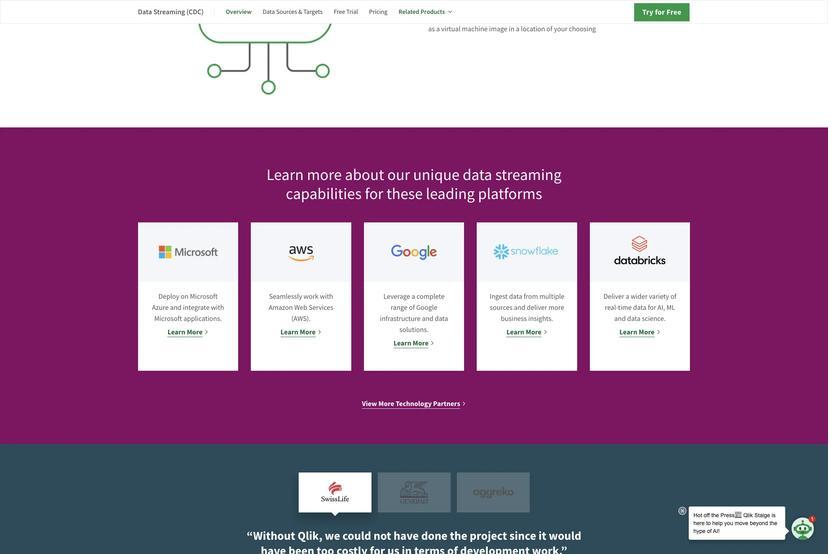 Task type: vqa. For each thing, say whether or not it's contained in the screenshot.
PRODUCTS
yes



Task type: describe. For each thing, give the bounding box(es) containing it.
1 horizontal spatial free
[[667, 7, 682, 17]]

work
[[304, 292, 319, 301]]

sources
[[490, 303, 513, 312]]

&
[[298, 8, 302, 16]]

platforms
[[478, 184, 542, 204]]

client-
[[505, 14, 524, 23]]

learn for leverage a complete range of google infrastructure and data solutions.
[[394, 339, 412, 348]]

try for free link
[[634, 3, 690, 21]]

try for free
[[643, 7, 682, 17]]

generali logo image
[[378, 473, 451, 512]]

your
[[554, 25, 568, 34]]

learn inside learn more about our unique data streaming capabilities for these leading platforms
[[267, 165, 304, 185]]

it
[[539, 528, 547, 544]]

with inside deploy on microsoft azure and integrate with microsoft applications.
[[211, 303, 224, 312]]

development
[[460, 543, 530, 554]]

data inside leverage a complete range of google infrastructure and data solutions.
[[435, 314, 448, 324]]

real-
[[605, 303, 618, 312]]

solution
[[553, 14, 578, 23]]

0 vertical spatial microsoft
[[190, 292, 218, 301]]

more inside view more technology partners link
[[379, 399, 395, 409]]

1 horizontal spatial have
[[394, 528, 419, 544]]

data inside learn more about our unique data streaming capabilities for these leading platforms
[[463, 165, 492, 185]]

integration
[[459, 13, 494, 23]]

more for (aws).
[[300, 327, 316, 337]]

not
[[374, 528, 391, 544]]

managed
[[524, 14, 552, 23]]

learn more for time
[[620, 327, 655, 337]]

too
[[317, 543, 334, 554]]

the
[[450, 528, 468, 544]]

done
[[421, 528, 448, 544]]

been
[[289, 543, 315, 554]]

aws logo image
[[251, 223, 351, 282]]

– a client-managed solution that can be installed on-premises or as a virtual machine image in a location of your choosing
[[429, 14, 686, 34]]

deploy
[[159, 292, 179, 301]]

wider
[[631, 292, 648, 301]]

infrastructure
[[380, 314, 421, 324]]

free trial
[[334, 8, 358, 16]]

and inside leverage a complete range of google infrastructure and data solutions.
[[422, 314, 434, 324]]

leading
[[426, 184, 475, 204]]

would
[[549, 528, 582, 544]]

variety
[[649, 292, 669, 301]]

science.
[[642, 314, 666, 324]]

of inside leverage a complete range of google infrastructure and data solutions.
[[409, 303, 415, 312]]

swisslife logo - selected image
[[299, 473, 372, 512]]

time
[[618, 303, 632, 312]]

ml
[[667, 303, 676, 312]]

technology
[[396, 399, 432, 409]]

choosing
[[569, 25, 596, 34]]

installed
[[614, 14, 639, 23]]

machine
[[462, 25, 488, 34]]

be
[[605, 14, 612, 23]]

for inside deliver a wider variety of real-time data for ai, ml and data science.
[[648, 303, 657, 312]]

of inside "without qlik, we could not have done the project since it would have been too costly for us in terms of development work."
[[447, 543, 458, 554]]

or
[[679, 14, 686, 23]]

data streaming (cdc)
[[138, 7, 204, 16]]

–
[[495, 14, 499, 23]]

integrate
[[183, 303, 210, 312]]

we
[[325, 528, 340, 544]]

trial
[[347, 8, 358, 16]]

capabilities
[[286, 184, 362, 204]]

data sources & targets link
[[263, 2, 323, 21]]

and inside ingest data from multiple sources and deliver more business insights.
[[514, 303, 526, 312]]

about
[[345, 165, 384, 185]]

more for with
[[187, 327, 203, 337]]

since
[[510, 528, 536, 544]]

snowflake logo image
[[477, 223, 577, 282]]

business
[[501, 314, 527, 324]]

learn for seamlessly work with amazon web services (aws).
[[281, 327, 299, 337]]

location
[[521, 25, 545, 34]]

0 horizontal spatial have
[[261, 543, 286, 554]]

insights.
[[529, 314, 553, 324]]

and inside deploy on microsoft azure and integrate with microsoft applications.
[[170, 303, 182, 312]]

multiple
[[540, 292, 565, 301]]

web
[[294, 303, 307, 312]]

learn more for (aws).
[[281, 327, 316, 337]]

from
[[524, 292, 538, 301]]

(cdc)
[[187, 7, 204, 16]]

virtual
[[442, 25, 461, 34]]

databricks logo image
[[590, 223, 691, 282]]

ai,
[[658, 303, 665, 312]]

more for time
[[639, 327, 655, 337]]

as
[[429, 25, 435, 34]]

a down client-
[[516, 25, 520, 34]]

data for data streaming (cdc)
[[138, 7, 152, 16]]

a
[[500, 14, 504, 23]]

our
[[388, 165, 410, 185]]

free inside data streaming (cdc) menu bar
[[334, 8, 345, 16]]

project
[[470, 528, 507, 544]]

overview
[[226, 8, 252, 16]]

pricing link
[[369, 2, 388, 21]]

google
[[417, 303, 438, 312]]



Task type: locate. For each thing, give the bounding box(es) containing it.
0 vertical spatial with
[[320, 292, 333, 301]]

more for infrastructure
[[413, 339, 429, 348]]

view more technology partners link
[[362, 398, 466, 409]]

learn more about our unique data streaming capabilities for these leading platforms
[[267, 165, 562, 204]]

deliver a wider variety of real-time data for ai, ml and data science.
[[604, 292, 677, 324]]

1 horizontal spatial more
[[549, 303, 565, 312]]

of up ml
[[671, 292, 677, 301]]

sources
[[276, 8, 297, 16]]

more for deliver
[[526, 327, 542, 337]]

"without
[[247, 528, 295, 544]]

data left streaming
[[138, 7, 152, 16]]

data inside "link"
[[443, 13, 457, 23]]

related products
[[399, 8, 445, 16]]

of right terms
[[447, 543, 458, 554]]

work."
[[532, 543, 568, 554]]

in inside – a client-managed solution that can be installed on-premises or as a virtual machine image in a location of your choosing
[[509, 25, 515, 34]]

leverage
[[384, 292, 410, 301]]

learn more
[[168, 327, 203, 337], [281, 327, 316, 337], [507, 327, 542, 337], [620, 327, 655, 337], [394, 339, 429, 348]]

a inside leverage a complete range of google infrastructure and data solutions.
[[412, 292, 415, 301]]

1 vertical spatial microsoft
[[154, 314, 182, 324]]

1 vertical spatial more
[[549, 303, 565, 312]]

a inside deliver a wider variety of real-time data for ai, ml and data science.
[[626, 292, 630, 301]]

complete
[[417, 292, 445, 301]]

learn for ingest data from multiple sources and deliver more business insights.
[[507, 327, 525, 337]]

have left been
[[261, 543, 286, 554]]

data inside ingest data from multiple sources and deliver more business insights.
[[509, 292, 523, 301]]

more inside ingest data from multiple sources and deliver more business insights.
[[549, 303, 565, 312]]

image
[[489, 25, 508, 34]]

learn more down applications.
[[168, 327, 203, 337]]

leverage a complete range of google infrastructure and data solutions.
[[380, 292, 448, 335]]

with up services
[[320, 292, 333, 301]]

targets
[[304, 8, 323, 16]]

streaming
[[496, 165, 562, 185]]

solutions.
[[400, 326, 429, 335]]

more down science.
[[639, 327, 655, 337]]

try
[[643, 7, 654, 17]]

a right as
[[437, 25, 440, 34]]

more inside learn more about our unique data streaming capabilities for these leading platforms
[[307, 165, 342, 185]]

can
[[593, 14, 604, 23]]

more
[[187, 327, 203, 337], [300, 327, 316, 337], [526, 327, 542, 337], [639, 327, 655, 337], [413, 339, 429, 348], [379, 399, 395, 409]]

google logo image
[[364, 223, 464, 282]]

view
[[362, 399, 377, 409]]

2 horizontal spatial data
[[443, 13, 457, 23]]

learn more for with
[[168, 327, 203, 337]]

streaming
[[153, 7, 185, 16]]

free right try
[[667, 7, 682, 17]]

more down applications.
[[187, 327, 203, 337]]

on
[[181, 292, 189, 301]]

costly
[[337, 543, 368, 554]]

related products link
[[399, 2, 452, 21]]

that
[[579, 14, 592, 23]]

learn more down science.
[[620, 327, 655, 337]]

of left your
[[547, 25, 553, 34]]

of right range
[[409, 303, 415, 312]]

learn more down business
[[507, 327, 542, 337]]

microsoft up 'integrate'
[[190, 292, 218, 301]]

learn more for deliver
[[507, 327, 542, 337]]

unique
[[413, 165, 460, 185]]

partners
[[433, 399, 460, 409]]

ingest
[[490, 292, 508, 301]]

seamlessly work with amazon web services (aws).
[[269, 292, 334, 324]]

data up virtual
[[443, 13, 457, 23]]

range
[[391, 303, 408, 312]]

products
[[421, 8, 445, 16]]

0 horizontal spatial more
[[307, 165, 342, 185]]

for inside "without qlik, we could not have done the project since it would have been too costly for us in terms of development work."
[[370, 543, 385, 554]]

terms
[[414, 543, 445, 554]]

1 horizontal spatial in
[[509, 25, 515, 34]]

more
[[307, 165, 342, 185], [549, 303, 565, 312]]

free left "trial"
[[334, 8, 345, 16]]

qlik data integration link
[[429, 13, 494, 23]]

aggreko logo image
[[457, 473, 530, 512]]

for left us
[[370, 543, 385, 554]]

0 vertical spatial in
[[509, 25, 515, 34]]

in down client-
[[509, 25, 515, 34]]

deliver
[[527, 303, 547, 312]]

learn for deliver a wider variety of real-time data for ai, ml and data science.
[[620, 327, 638, 337]]

more down (aws).
[[300, 327, 316, 337]]

amazon
[[269, 303, 293, 312]]

related
[[399, 8, 420, 16]]

deliver
[[604, 292, 625, 301]]

qlik
[[429, 13, 441, 23]]

data
[[463, 165, 492, 185], [509, 292, 523, 301], [633, 303, 647, 312], [435, 314, 448, 324], [628, 314, 641, 324]]

view more technology partners
[[362, 399, 460, 409]]

data streaming (cdc) menu bar
[[138, 2, 463, 21]]

(aws).
[[292, 314, 311, 324]]

carousel controls region
[[138, 473, 691, 512]]

and inside deliver a wider variety of real-time data for ai, ml and data science.
[[615, 314, 626, 324]]

0 horizontal spatial free
[[334, 8, 345, 16]]

a right leverage
[[412, 292, 415, 301]]

have right not
[[394, 528, 419, 544]]

for inside learn more about our unique data streaming capabilities for these leading platforms
[[365, 184, 384, 204]]

services
[[309, 303, 334, 312]]

could
[[343, 528, 371, 544]]

and down time
[[615, 314, 626, 324]]

overview link
[[226, 2, 252, 21]]

0 vertical spatial more
[[307, 165, 342, 185]]

qlik data integration
[[429, 13, 494, 23]]

0 horizontal spatial with
[[211, 303, 224, 312]]

learn more down solutions.
[[394, 339, 429, 348]]

of inside deliver a wider variety of real-time data for ai, ml and data science.
[[671, 292, 677, 301]]

with
[[320, 292, 333, 301], [211, 303, 224, 312]]

learn more for infrastructure
[[394, 339, 429, 348]]

for
[[655, 7, 665, 17], [365, 184, 384, 204], [648, 303, 657, 312], [370, 543, 385, 554]]

qlik,
[[298, 528, 323, 544]]

learn more down (aws).
[[281, 327, 316, 337]]

microsoft down azure
[[154, 314, 182, 324]]

for left ai,
[[648, 303, 657, 312]]

with up applications.
[[211, 303, 224, 312]]

deploy on microsoft azure and integrate with microsoft applications.
[[152, 292, 224, 324]]

with inside seamlessly work with amazon web services (aws).
[[320, 292, 333, 301]]

more down solutions.
[[413, 339, 429, 348]]

0 horizontal spatial microsoft
[[154, 314, 182, 324]]

of inside – a client-managed solution that can be installed on-premises or as a virtual machine image in a location of your choosing
[[547, 25, 553, 34]]

premises
[[651, 14, 678, 23]]

of
[[547, 25, 553, 34], [671, 292, 677, 301], [409, 303, 415, 312], [447, 543, 458, 554]]

in inside "without qlik, we could not have done the project since it would have been too costly for us in terms of development work."
[[402, 543, 412, 554]]

1 horizontal spatial with
[[320, 292, 333, 301]]

learn for deploy on microsoft azure and integrate with microsoft applications.
[[168, 327, 185, 337]]

in
[[509, 25, 515, 34], [402, 543, 412, 554]]

quotes carousel region
[[0, 473, 829, 554]]

and
[[170, 303, 182, 312], [514, 303, 526, 312], [422, 314, 434, 324], [615, 314, 626, 324]]

a up time
[[626, 292, 630, 301]]

0 horizontal spatial in
[[402, 543, 412, 554]]

1 horizontal spatial data
[[263, 8, 275, 16]]

in right us
[[402, 543, 412, 554]]

more right view
[[379, 399, 395, 409]]

1 horizontal spatial microsoft
[[190, 292, 218, 301]]

learn
[[267, 165, 304, 185], [168, 327, 185, 337], [281, 327, 299, 337], [507, 327, 525, 337], [620, 327, 638, 337], [394, 339, 412, 348]]

more down insights.
[[526, 327, 542, 337]]

microsoft logo image
[[138, 223, 238, 282]]

1 vertical spatial in
[[402, 543, 412, 554]]

a
[[437, 25, 440, 34], [516, 25, 520, 34], [412, 292, 415, 301], [626, 292, 630, 301]]

for right try
[[655, 7, 665, 17]]

seamlessly
[[269, 292, 302, 301]]

data left 'sources'
[[263, 8, 275, 16]]

0 horizontal spatial data
[[138, 7, 152, 16]]

and down deploy
[[170, 303, 182, 312]]

for left these
[[365, 184, 384, 204]]

data for data sources & targets
[[263, 8, 275, 16]]

1 vertical spatial with
[[211, 303, 224, 312]]

pricing
[[369, 8, 388, 16]]

data sources & targets
[[263, 8, 323, 16]]

free
[[667, 7, 682, 17], [334, 8, 345, 16]]

ingest data from multiple sources and deliver more business insights.
[[490, 292, 565, 324]]

and up business
[[514, 303, 526, 312]]

azure
[[152, 303, 169, 312]]

and down google
[[422, 314, 434, 324]]

data
[[138, 7, 152, 16], [263, 8, 275, 16], [443, 13, 457, 23]]



